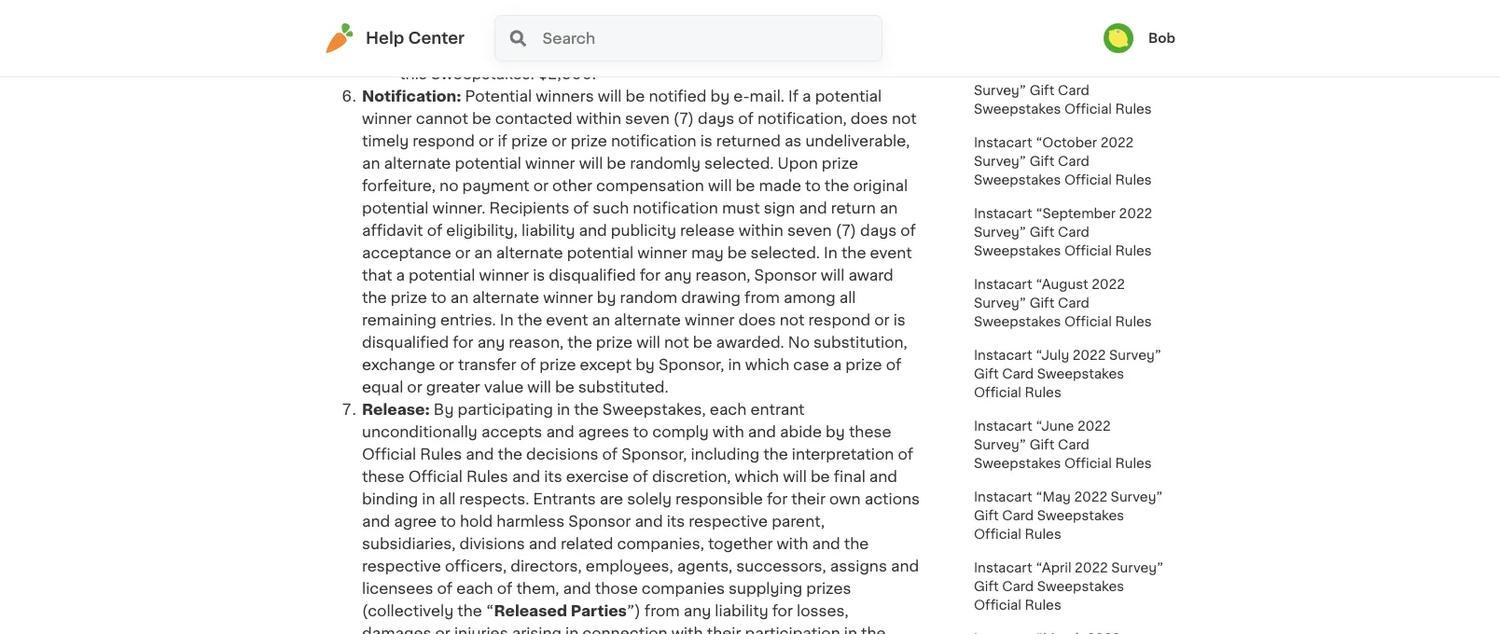 Task type: describe. For each thing, give the bounding box(es) containing it.
e-
[[734, 89, 750, 104]]

0 horizontal spatial reason,
[[509, 335, 564, 350]]

instacart for instacart "december 2022 survey" gift card sweepstakes official rules
[[974, 0, 1033, 7]]

or down contacted
[[552, 133, 567, 148]]

or down exchange
[[407, 380, 422, 395]]

responsible
[[676, 492, 763, 507]]

and down accepts
[[466, 447, 494, 462]]

to left hold
[[441, 514, 456, 529]]

for down entries.
[[453, 335, 474, 350]]

1 vertical spatial event
[[546, 313, 588, 328]]

1 horizontal spatial seven
[[788, 223, 832, 238]]

drawing
[[681, 290, 741, 305]]

2 horizontal spatial a
[[833, 357, 842, 372]]

approximate
[[452, 44, 564, 59]]

help center link
[[325, 23, 465, 53]]

arising
[[512, 626, 562, 635]]

gift for "december
[[1030, 13, 1055, 26]]

or down 'eligibility,'
[[455, 245, 470, 260]]

which inside by participating in the sweepstakes, each entrant unconditionally accepts and agrees to comply with and abide by these official rules and the decisions of sponsor, including the interpretation of these official rules and its exercise of discretion, which will be final and binding in all respects. entrants are solely responsible for their own actions and agree to hold harmless sponsor and its respective parent, subsidiaries, divisions and related companies, together with and the respective officers, directors, employees, agents, successors, assigns and licensees of each of them, and those companies supplying prizes (collectively the "
[[735, 469, 779, 484]]

potential up payment
[[455, 156, 522, 171]]

from inside potential winners will be notified by e-mail. if a potential winner cannot be contacted within seven (7) days of notification, does not timely respond or if prize or prize notification is returned as undeliverable, an alternate potential winner will be randomly selected. upon prize forfeiture, no payment or other compensation will be made to the original potential winner. recipients of such notification must sign and return an affidavit of eligibility, liability and publicity release within seven (7) days of acceptance or an alternate potential winner may be selected. in the event that a potential winner is disqualified for any reason, sponsor will award the prize to an alternate winner by random drawing from among all remaining entries. in the event an alternate winner does not respond or is disqualified for any reason, the prize will not be awarded. no substitution, exchange or transfer of prize except by sponsor, in which case a prize of equal or greater value will be substituted.
[[745, 290, 780, 305]]

card for "april
[[1002, 580, 1034, 593]]

prize down undeliverable,
[[822, 156, 859, 171]]

gift for "october
[[1030, 155, 1055, 168]]

be up compensation on the top left
[[607, 156, 626, 171]]

forfeiture,
[[362, 178, 436, 193]]

2022 for "october
[[1101, 136, 1134, 149]]

gift for "june
[[1030, 439, 1055, 452]]

the up award
[[842, 245, 866, 260]]

potential winners will be notified by e-mail. if a potential winner cannot be contacted within seven (7) days of notification, does not timely respond or if prize or prize notification is returned as undeliverable, an alternate potential winner will be randomly selected. upon prize forfeiture, no payment or other compensation will be made to the original potential winner. recipients of such notification must sign and return an affidavit of eligibility, liability and publicity release within seven (7) days of acceptance or an alternate potential winner may be selected. in the event that a potential winner is disqualified for any reason, sponsor will award the prize to an alternate winner by random drawing from among all remaining entries. in the event an alternate winner does not respond or is disqualified for any reason, the prize will not be awarded. no substitution, exchange or transfer of prize except by sponsor, in which case a prize of equal or greater value will be substituted.
[[362, 89, 917, 395]]

alternate up forfeiture,
[[384, 156, 451, 171]]

0 horizontal spatial does
[[739, 313, 776, 328]]

contacted
[[495, 111, 573, 126]]

be down total approximate retail value of all prizes available in this sweepstakes: $2,500.
[[626, 89, 645, 104]]

licensees
[[362, 581, 433, 596]]

survey" for instacart "november 2022 survey" gift card sweepstakes official rules
[[974, 84, 1027, 97]]

of up returned
[[738, 111, 754, 126]]

instacart "june 2022 survey" gift card sweepstakes official rules link
[[963, 410, 1176, 481]]

timely
[[362, 133, 409, 148]]

"august
[[1036, 278, 1089, 291]]

potential down acceptance
[[409, 268, 475, 283]]

the up except
[[568, 335, 592, 350]]

acceptance
[[362, 245, 451, 260]]

by left random on the top of the page
[[597, 290, 616, 305]]

instacart "october 2022 survey" gift card sweepstakes official rules link
[[963, 126, 1176, 197]]

together
[[708, 537, 773, 551]]

instacart "december 2022 survey" gift card sweepstakes official rules
[[974, 0, 1152, 45]]

instacart for instacart "april 2022 survey" gift card sweepstakes official rules
[[974, 562, 1033, 575]]

instacart "november 2022 survey" gift card sweepstakes official rules link
[[963, 55, 1176, 126]]

alternate up entries.
[[472, 290, 539, 305]]

participation
[[745, 626, 841, 635]]

the right entries.
[[518, 313, 542, 328]]

1 vertical spatial notification
[[633, 201, 718, 216]]

winner up other
[[525, 156, 575, 171]]

rules for instacart "april 2022 survey" gift card sweepstakes official rules
[[1025, 599, 1062, 612]]

official for instacart "october 2022 survey" gift card sweepstakes official rules
[[1065, 174, 1112, 187]]

alternate down recipients
[[496, 245, 563, 260]]

in inside potential winners will be notified by e-mail. if a potential winner cannot be contacted within seven (7) days of notification, does not timely respond or if prize or prize notification is returned as undeliverable, an alternate potential winner will be randomly selected. upon prize forfeiture, no payment or other compensation will be made to the original potential winner. recipients of such notification must sign and return an affidavit of eligibility, liability and publicity release within seven (7) days of acceptance or an alternate potential winner may be selected. in the event that a potential winner is disqualified for any reason, sponsor will award the prize to an alternate winner by random drawing from among all remaining entries. in the event an alternate winner does not respond or is disqualified for any reason, the prize will not be awarded. no substitution, exchange or transfer of prize except by sponsor, in which case a prize of equal or greater value will be substituted.
[[728, 357, 741, 372]]

and down such
[[579, 223, 607, 238]]

harmless
[[497, 514, 565, 529]]

mail.
[[750, 89, 785, 104]]

gift for "may
[[974, 510, 999, 523]]

0 horizontal spatial (7)
[[674, 111, 694, 126]]

an down original
[[880, 201, 898, 216]]

sweepstakes for "july
[[1037, 368, 1125, 381]]

card for "may
[[1002, 510, 1034, 523]]

by inside by participating in the sweepstakes, each entrant unconditionally accepts and agrees to comply with and abide by these official rules and the decisions of sponsor, including the interpretation of these official rules and its exercise of discretion, which will be final and binding in all respects. entrants are solely responsible for their own actions and agree to hold harmless sponsor and its respective parent, subsidiaries, divisions and related companies, together with and the respective officers, directors, employees, agents, successors, assigns and licensees of each of them, and those companies supplying prizes (collectively the "
[[826, 425, 845, 440]]

sponsor, inside potential winners will be notified by e-mail. if a potential winner cannot be contacted within seven (7) days of notification, does not timely respond or if prize or prize notification is returned as undeliverable, an alternate potential winner will be randomly selected. upon prize forfeiture, no payment or other compensation will be made to the original potential winner. recipients of such notification must sign and return an affidavit of eligibility, liability and publicity release within seven (7) days of acceptance or an alternate potential winner may be selected. in the event that a potential winner is disqualified for any reason, sponsor will award the prize to an alternate winner by random drawing from among all remaining entries. in the event an alternate winner does not respond or is disqualified for any reason, the prize will not be awarded. no substitution, exchange or transfer of prize except by sponsor, in which case a prize of equal or greater value will be substituted.
[[659, 357, 724, 372]]

compensation
[[596, 178, 704, 193]]

available
[[795, 44, 878, 59]]

of down "agrees"
[[602, 447, 618, 462]]

2022 for "july
[[1073, 349, 1106, 362]]

the up "agrees"
[[574, 402, 599, 417]]

1 vertical spatial any
[[477, 335, 505, 350]]

0 horizontal spatial is
[[533, 268, 545, 283]]

$2,500.
[[538, 66, 596, 81]]

1 horizontal spatial event
[[870, 245, 912, 260]]

to up entries.
[[431, 290, 447, 305]]

prize up other
[[571, 133, 607, 148]]

gift for "august
[[1030, 297, 1055, 310]]

undeliverable,
[[806, 133, 910, 148]]

1 horizontal spatial disqualified
[[549, 268, 636, 283]]

returned
[[717, 133, 781, 148]]

or inside ") from any liability for losses, damages or injuries arising in connection with their participation in th
[[435, 626, 451, 635]]

official for instacart "september 2022 survey" gift card sweepstakes official rules
[[1065, 244, 1112, 258]]

"july
[[1036, 349, 1070, 362]]

0 horizontal spatial days
[[698, 111, 735, 126]]

instacart "may 2022 survey" gift card sweepstakes official rules link
[[963, 481, 1176, 551]]

"april
[[1036, 562, 1072, 575]]

user avatar image
[[1104, 23, 1134, 53]]

other
[[553, 178, 593, 193]]

sweepstakes for "october
[[974, 174, 1061, 187]]

help center
[[366, 30, 465, 46]]

of down substitution,
[[886, 357, 902, 372]]

instacart "april 2022 survey" gift card sweepstakes official rules link
[[963, 551, 1176, 622]]

1 vertical spatial in
[[500, 313, 514, 328]]

and down the "solely"
[[635, 514, 663, 529]]

sponsor, inside by participating in the sweepstakes, each entrant unconditionally accepts and agrees to comply with and abide by these official rules and the decisions of sponsor, including the interpretation of these official rules and its exercise of discretion, which will be final and binding in all respects. entrants are solely responsible for their own actions and agree to hold harmless sponsor and its respective parent, subsidiaries, divisions and related companies, together with and the respective officers, directors, employees, agents, successors, assigns and licensees of each of them, and those companies supplying prizes (collectively the "
[[622, 447, 687, 462]]

assigns
[[830, 559, 887, 574]]

instacart for instacart "october 2022 survey" gift card sweepstakes official rules
[[974, 136, 1033, 149]]

released parties
[[494, 604, 627, 619]]

solely
[[627, 492, 672, 507]]

official for instacart "november 2022 survey" gift card sweepstakes official rules
[[1065, 103, 1112, 116]]

companies
[[642, 581, 725, 596]]

winner down 'eligibility,'
[[479, 268, 529, 283]]

prize up except
[[596, 335, 633, 350]]

subsidiaries,
[[362, 537, 456, 551]]

instacart "november 2022 survey" gift card sweepstakes official rules
[[974, 65, 1152, 116]]

0 horizontal spatial seven
[[625, 111, 670, 126]]

of down other
[[574, 201, 589, 216]]

transfer
[[458, 357, 517, 372]]

center
[[408, 30, 465, 46]]

the left "
[[458, 604, 482, 619]]

sweepstakes for "may
[[1037, 510, 1125, 523]]

1 vertical spatial selected.
[[751, 245, 820, 260]]

of down officers,
[[437, 581, 453, 596]]

total
[[399, 44, 449, 59]]

be up must
[[736, 178, 755, 193]]

will up among
[[821, 268, 845, 283]]

and up directors,
[[529, 537, 557, 551]]

rules for instacart "may 2022 survey" gift card sweepstakes official rules
[[1025, 528, 1062, 541]]

all
[[704, 44, 733, 59]]

official for instacart "june 2022 survey" gift card sweepstakes official rules
[[1065, 457, 1112, 470]]

instacart "july 2022 survey" gift card sweepstakes official rules link
[[963, 339, 1176, 410]]

damages
[[362, 626, 432, 635]]

to down upon
[[805, 178, 821, 193]]

agree
[[394, 514, 437, 529]]

agents,
[[677, 559, 733, 574]]

supplying
[[729, 581, 803, 596]]

prize left except
[[540, 357, 576, 372]]

for inside ") from any liability for losses, damages or injuries arising in connection with their participation in th
[[772, 604, 793, 619]]

the down abide
[[763, 447, 788, 462]]

survey" for instacart "june 2022 survey" gift card sweepstakes official rules
[[974, 439, 1027, 452]]

in up decisions
[[557, 402, 570, 417]]

of up the "solely"
[[633, 469, 648, 484]]

2 horizontal spatial is
[[894, 313, 906, 328]]

winner down drawing
[[685, 313, 735, 328]]

prizes
[[806, 581, 851, 596]]

an up entries.
[[450, 290, 469, 305]]

except
[[580, 357, 632, 372]]

all inside potential winners will be notified by e-mail. if a potential winner cannot be contacted within seven (7) days of notification, does not timely respond or if prize or prize notification is returned as undeliverable, an alternate potential winner will be randomly selected. upon prize forfeiture, no payment or other compensation will be made to the original potential winner. recipients of such notification must sign and return an affidavit of eligibility, liability and publicity release within seven (7) days of acceptance or an alternate potential winner may be selected. in the event that a potential winner is disqualified for any reason, sponsor will award the prize to an alternate winner by random drawing from among all remaining entries. in the event an alternate winner does not respond or is disqualified for any reason, the prize will not be awarded. no substitution, exchange or transfer of prize except by sponsor, in which case a prize of equal or greater value will be substituted.
[[840, 290, 856, 305]]

potential down such
[[567, 245, 634, 260]]

in down released parties on the left bottom of the page
[[566, 626, 579, 635]]

"may
[[1036, 491, 1071, 504]]

notification:
[[362, 89, 461, 104]]

rules for instacart "october 2022 survey" gift card sweepstakes official rules
[[1116, 174, 1152, 187]]

in up 'agree'
[[422, 492, 435, 507]]

winner up except
[[543, 290, 593, 305]]

affidavit
[[362, 223, 423, 238]]

sign
[[764, 201, 795, 216]]

sweepstakes,
[[603, 402, 706, 417]]

be right 'may'
[[728, 245, 747, 260]]

potential up undeliverable,
[[815, 89, 882, 104]]

card for "october
[[1058, 155, 1090, 168]]

gift for "april
[[974, 580, 999, 593]]

and right assigns at the right bottom of the page
[[891, 559, 919, 574]]

sponsor inside potential winners will be notified by e-mail. if a potential winner cannot be contacted within seven (7) days of notification, does not timely respond or if prize or prize notification is returned as undeliverable, an alternate potential winner will be randomly selected. upon prize forfeiture, no payment or other compensation will be made to the original potential winner. recipients of such notification must sign and return an affidavit of eligibility, liability and publicity release within seven (7) days of acceptance or an alternate potential winner may be selected. in the event that a potential winner is disqualified for any reason, sponsor will award the prize to an alternate winner by random drawing from among all remaining entries. in the event an alternate winner does not respond or is disqualified for any reason, the prize will not be awarded. no substitution, exchange or transfer of prize except by sponsor, in which case a prize of equal or greater value will be substituted.
[[754, 268, 817, 283]]

of left them,
[[497, 581, 513, 596]]

rules for instacart "september 2022 survey" gift card sweepstakes official rules
[[1116, 244, 1152, 258]]

notified
[[649, 89, 707, 104]]

winners
[[536, 89, 594, 104]]

bob
[[1149, 32, 1176, 45]]

1 vertical spatial each
[[456, 581, 493, 596]]

card for "december
[[1058, 13, 1090, 26]]

instacart for instacart "july 2022 survey" gift card sweepstakes official rules
[[974, 349, 1033, 362]]

survey" for instacart "december 2022 survey" gift card sweepstakes official rules
[[974, 13, 1027, 26]]

are
[[600, 492, 624, 507]]

(collectively
[[362, 604, 454, 619]]

survey" for instacart "august 2022 survey" gift card sweepstakes official rules
[[974, 297, 1027, 310]]

released
[[494, 604, 567, 619]]

value
[[484, 380, 524, 395]]

to down sweepstakes,
[[633, 425, 649, 440]]

rules for instacart "august 2022 survey" gift card sweepstakes official rules
[[1116, 315, 1152, 328]]

gift for "september
[[1030, 226, 1055, 239]]

2022 for "may
[[1074, 491, 1108, 504]]

remaining
[[362, 313, 437, 328]]

instacart "august 2022 survey" gift card sweepstakes official rules
[[974, 278, 1152, 328]]

an down 'eligibility,'
[[474, 245, 492, 260]]

the down accepts
[[498, 447, 523, 462]]

accepts
[[481, 425, 542, 440]]

award
[[849, 268, 894, 283]]

original
[[853, 178, 908, 193]]

their inside ") from any liability for losses, damages or injuries arising in connection with their participation in th
[[707, 626, 741, 635]]

payment
[[462, 178, 530, 193]]

sweepstakes for "june
[[974, 457, 1061, 470]]

alternate down random on the top of the page
[[614, 313, 681, 328]]

entrant
[[751, 402, 805, 417]]

and down the parent,
[[812, 537, 841, 551]]

or up substitution,
[[875, 313, 890, 328]]

the up "return"
[[825, 178, 850, 193]]

0 vertical spatial is
[[700, 133, 713, 148]]

2022 for "august
[[1092, 278, 1125, 291]]

official for instacart "may 2022 survey" gift card sweepstakes official rules
[[974, 528, 1022, 541]]

and up released parties on the left bottom of the page
[[563, 581, 591, 596]]

2 vertical spatial not
[[664, 335, 689, 350]]

cannot
[[416, 111, 468, 126]]

instacart "december 2022 survey" gift card sweepstakes official rules link
[[963, 0, 1176, 55]]

no
[[788, 335, 810, 350]]

abide
[[780, 425, 822, 440]]

survey" for instacart "july 2022 survey" gift card sweepstakes official rules
[[1109, 349, 1162, 362]]

0 horizontal spatial respond
[[413, 133, 475, 148]]

") from any liability for losses, damages or injuries arising in connection with their participation in th
[[362, 604, 886, 635]]

prize down contacted
[[511, 133, 548, 148]]

be down drawing
[[693, 335, 712, 350]]

those
[[595, 581, 638, 596]]

and up decisions
[[546, 425, 574, 440]]

0 vertical spatial its
[[544, 469, 562, 484]]

such
[[593, 201, 629, 216]]

winner up the timely
[[362, 111, 412, 126]]

must
[[722, 201, 760, 216]]

0 horizontal spatial these
[[362, 469, 405, 484]]

of down winner.
[[427, 223, 443, 238]]

in inside total approximate retail value of all prizes available in this sweepstakes: $2,500.
[[882, 44, 895, 59]]

will down random on the top of the page
[[637, 335, 660, 350]]

card for "july
[[1002, 368, 1034, 381]]

as
[[785, 133, 802, 148]]

total approximate retail value of all prizes available in this sweepstakes: $2,500.
[[399, 44, 895, 81]]

equal
[[362, 380, 403, 395]]

return
[[831, 201, 876, 216]]

official for instacart "july 2022 survey" gift card sweepstakes official rules
[[974, 386, 1022, 399]]

will right winners
[[598, 89, 622, 104]]

exercise
[[566, 469, 629, 484]]

Search search field
[[541, 16, 882, 61]]

card for "september
[[1058, 226, 1090, 239]]

instacart "september 2022 survey" gift card sweepstakes official rules link
[[963, 197, 1176, 268]]

of down original
[[901, 223, 916, 238]]

0 vertical spatial respective
[[689, 514, 768, 529]]

2022 for "december
[[1116, 0, 1149, 7]]

official for instacart "december 2022 survey" gift card sweepstakes official rules
[[1065, 32, 1112, 45]]



Task type: locate. For each thing, give the bounding box(es) containing it.
companies,
[[617, 537, 704, 551]]

sweepstakes inside 'instacart "april 2022 survey" gift card sweepstakes official rules'
[[1037, 580, 1125, 593]]

be down "potential"
[[472, 111, 491, 126]]

reason, up transfer
[[509, 335, 564, 350]]

potential up affidavit
[[362, 201, 429, 216]]

sweepstakes up "may
[[974, 457, 1061, 470]]

1 horizontal spatial liability
[[715, 604, 769, 619]]

gift for "november
[[1030, 84, 1055, 97]]

0 horizontal spatial disqualified
[[362, 335, 449, 350]]

0 vertical spatial does
[[851, 111, 888, 126]]

instacart left "may
[[974, 491, 1033, 504]]

employees,
[[586, 559, 673, 574]]

survey" inside instacart "july 2022 survey" gift card sweepstakes official rules
[[1109, 349, 1162, 362]]

agrees
[[578, 425, 629, 440]]

1 horizontal spatial not
[[780, 313, 805, 328]]

rules for instacart "june 2022 survey" gift card sweepstakes official rules
[[1116, 457, 1152, 470]]

instacart for instacart "november 2022 survey" gift card sweepstakes official rules
[[974, 65, 1033, 78]]

1 vertical spatial all
[[439, 492, 456, 507]]

2022 inside instacart "september 2022 survey" gift card sweepstakes official rules
[[1119, 207, 1153, 220]]

be left final
[[811, 469, 830, 484]]

0 horizontal spatial their
[[707, 626, 741, 635]]

survey" inside instacart "november 2022 survey" gift card sweepstakes official rules
[[974, 84, 1027, 97]]

1 vertical spatial days
[[860, 223, 897, 238]]

of
[[678, 44, 700, 59]]

substituted.
[[578, 380, 669, 395]]

be left substituted.
[[555, 380, 575, 395]]

prizes
[[736, 44, 791, 59]]

comply
[[653, 425, 709, 440]]

release
[[680, 223, 735, 238]]

survey" inside the instacart "october 2022 survey" gift card sweepstakes official rules
[[974, 155, 1027, 168]]

gift inside 'instacart "april 2022 survey" gift card sweepstakes official rules'
[[974, 580, 999, 593]]

if
[[498, 133, 507, 148]]

be inside by participating in the sweepstakes, each entrant unconditionally accepts and agrees to comply with and abide by these official rules and the decisions of sponsor, including the interpretation of these official rules and its exercise of discretion, which will be final and binding in all respects. entrants are solely responsible for their own actions and agree to hold harmless sponsor and its respective parent, subsidiaries, divisions and related companies, together with and the respective officers, directors, employees, agents, successors, assigns and licensees of each of them, and those companies supplying prizes (collectively the "
[[811, 469, 830, 484]]

0 horizontal spatial each
[[456, 581, 493, 596]]

official inside the instacart "october 2022 survey" gift card sweepstakes official rules
[[1065, 174, 1112, 187]]

reason, up drawing
[[696, 268, 751, 283]]

greater
[[426, 380, 480, 395]]

official for instacart "august 2022 survey" gift card sweepstakes official rules
[[1065, 315, 1112, 328]]

0 horizontal spatial its
[[544, 469, 562, 484]]

gift inside instacart "november 2022 survey" gift card sweepstakes official rules
[[1030, 84, 1055, 97]]

1 vertical spatial these
[[362, 469, 405, 484]]

final
[[834, 469, 866, 484]]

for up participation
[[772, 604, 793, 619]]

1 vertical spatial sponsor,
[[622, 447, 687, 462]]

0 vertical spatial not
[[892, 111, 917, 126]]

card down "december
[[1058, 13, 1090, 26]]

1 vertical spatial with
[[777, 537, 809, 551]]

prize up the remaining
[[391, 290, 427, 305]]

0 vertical spatial sponsor,
[[659, 357, 724, 372]]

rules inside 'instacart "april 2022 survey" gift card sweepstakes official rules'
[[1025, 599, 1062, 612]]

1 vertical spatial sponsor
[[569, 514, 631, 529]]

card inside instacart "july 2022 survey" gift card sweepstakes official rules
[[1002, 368, 1034, 381]]

0 vertical spatial with
[[713, 425, 744, 440]]

gift inside instacart "september 2022 survey" gift card sweepstakes official rules
[[1030, 226, 1055, 239]]

made
[[759, 178, 802, 193]]

card inside instacart "november 2022 survey" gift card sweepstakes official rules
[[1058, 84, 1090, 97]]

of up the value
[[520, 357, 536, 372]]

9 instacart from the top
[[974, 562, 1033, 575]]

with inside ") from any liability for losses, damages or injuries arising in connection with their participation in th
[[672, 626, 703, 635]]

card inside the instacart "october 2022 survey" gift card sweepstakes official rules
[[1058, 155, 1090, 168]]

"october
[[1036, 136, 1097, 149]]

6 instacart from the top
[[974, 349, 1033, 362]]

and up actions
[[870, 469, 898, 484]]

sweepstakes inside instacart "august 2022 survey" gift card sweepstakes official rules
[[974, 315, 1061, 328]]

2022 inside instacart "november 2022 survey" gift card sweepstakes official rules
[[1115, 65, 1148, 78]]

1 vertical spatial respond
[[809, 313, 871, 328]]

sweepstakes inside instacart "november 2022 survey" gift card sweepstakes official rules
[[974, 103, 1061, 116]]

instacart for instacart "may 2022 survey" gift card sweepstakes official rules
[[974, 491, 1033, 504]]

by left e-
[[711, 89, 730, 104]]

from up awarded.
[[745, 290, 780, 305]]

not down random on the top of the page
[[664, 335, 689, 350]]

1 horizontal spatial does
[[851, 111, 888, 126]]

connection
[[583, 626, 668, 635]]

instacart image
[[325, 23, 355, 53]]

retail
[[568, 44, 621, 59]]

parent,
[[772, 514, 825, 529]]

disqualified up random on the top of the page
[[549, 268, 636, 283]]

2022
[[1116, 0, 1149, 7], [1115, 65, 1148, 78], [1101, 136, 1134, 149], [1119, 207, 1153, 220], [1092, 278, 1125, 291], [1073, 349, 1106, 362], [1078, 420, 1111, 433], [1074, 491, 1108, 504], [1075, 562, 1108, 575]]

respond down cannot
[[413, 133, 475, 148]]

the
[[825, 178, 850, 193], [842, 245, 866, 260], [362, 290, 387, 305], [518, 313, 542, 328], [568, 335, 592, 350], [574, 402, 599, 417], [498, 447, 523, 462], [763, 447, 788, 462], [844, 537, 869, 551], [458, 604, 482, 619]]

directors,
[[511, 559, 582, 574]]

will right the value
[[527, 380, 551, 395]]

instacart inside the instacart "may 2022 survey" gift card sweepstakes official rules
[[974, 491, 1033, 504]]

instacart inside instacart "september 2022 survey" gift card sweepstakes official rules
[[974, 207, 1033, 220]]

2022 for "june
[[1078, 420, 1111, 433]]

instacart inside the instacart "october 2022 survey" gift card sweepstakes official rules
[[974, 136, 1033, 149]]

instacart "july 2022 survey" gift card sweepstakes official rules
[[974, 349, 1162, 399]]

2022 inside the instacart "may 2022 survey" gift card sweepstakes official rules
[[1074, 491, 1108, 504]]

1 vertical spatial a
[[396, 268, 405, 283]]

official inside the instacart "may 2022 survey" gift card sweepstakes official rules
[[974, 528, 1022, 541]]

not up the no
[[780, 313, 805, 328]]

instacart inside instacart "july 2022 survey" gift card sweepstakes official rules
[[974, 349, 1033, 362]]

instacart inside 'instacart "april 2022 survey" gift card sweepstakes official rules'
[[974, 562, 1033, 575]]

survey" for instacart "may 2022 survey" gift card sweepstakes official rules
[[1111, 491, 1163, 504]]

card inside the instacart "may 2022 survey" gift card sweepstakes official rules
[[1002, 510, 1034, 523]]

by up substituted.
[[636, 357, 655, 372]]

sponsor,
[[659, 357, 724, 372], [622, 447, 687, 462]]

official inside instacart "december 2022 survey" gift card sweepstakes official rules
[[1065, 32, 1112, 45]]

1 horizontal spatial with
[[713, 425, 744, 440]]

2022 for "september
[[1119, 207, 1153, 220]]

and up respects.
[[512, 469, 540, 484]]

survey" inside instacart "august 2022 survey" gift card sweepstakes official rules
[[974, 297, 1027, 310]]

rules for instacart "december 2022 survey" gift card sweepstakes official rules
[[1116, 32, 1152, 45]]

rules inside the instacart "june 2022 survey" gift card sweepstakes official rules
[[1116, 457, 1152, 470]]

card down the instacart "may 2022 survey" gift card sweepstakes official rules
[[1002, 580, 1034, 593]]

own
[[830, 492, 861, 507]]

gift for "july
[[974, 368, 999, 381]]

gift inside instacart "december 2022 survey" gift card sweepstakes official rules
[[1030, 13, 1055, 26]]

"september
[[1036, 207, 1116, 220]]

sweepstakes up "november
[[974, 32, 1061, 45]]

sponsor, down comply
[[622, 447, 687, 462]]

official inside instacart "august 2022 survey" gift card sweepstakes official rules
[[1065, 315, 1112, 328]]

decisions
[[526, 447, 599, 462]]

rules inside the instacart "may 2022 survey" gift card sweepstakes official rules
[[1025, 528, 1062, 541]]

0 horizontal spatial a
[[396, 268, 405, 283]]

official inside instacart "july 2022 survey" gift card sweepstakes official rules
[[974, 386, 1022, 399]]

an up except
[[592, 313, 610, 328]]

2022 inside instacart "december 2022 survey" gift card sweepstakes official rules
[[1116, 0, 1149, 7]]

0 vertical spatial within
[[576, 111, 621, 126]]

event
[[870, 245, 912, 260], [546, 313, 588, 328]]

actions
[[865, 492, 920, 507]]

gift inside the instacart "june 2022 survey" gift card sweepstakes official rules
[[1030, 439, 1055, 452]]

potential
[[815, 89, 882, 104], [455, 156, 522, 171], [362, 201, 429, 216], [567, 245, 634, 260], [409, 268, 475, 283]]

these up interpretation
[[849, 425, 892, 440]]

gift inside instacart "august 2022 survey" gift card sweepstakes official rules
[[1030, 297, 1055, 310]]

1 horizontal spatial (7)
[[836, 223, 857, 238]]

2022 for "april
[[1075, 562, 1108, 575]]

survey"
[[974, 13, 1027, 26], [974, 84, 1027, 97], [974, 155, 1027, 168], [974, 226, 1027, 239], [974, 297, 1027, 310], [1109, 349, 1162, 362], [974, 439, 1027, 452], [1111, 491, 1163, 504], [1112, 562, 1164, 575]]

from
[[745, 290, 780, 305], [645, 604, 680, 619]]

including
[[691, 447, 760, 462]]

0 horizontal spatial respective
[[362, 559, 441, 574]]

instacart inside instacart "august 2022 survey" gift card sweepstakes official rules
[[974, 278, 1033, 291]]

rules inside instacart "july 2022 survey" gift card sweepstakes official rules
[[1025, 386, 1062, 399]]

0 vertical spatial sponsor
[[754, 268, 817, 283]]

exchange
[[362, 357, 435, 372]]

2 vertical spatial is
[[894, 313, 906, 328]]

will up must
[[708, 178, 732, 193]]

1 vertical spatial seven
[[788, 223, 832, 238]]

instacart "august 2022 survey" gift card sweepstakes official rules link
[[963, 268, 1176, 339]]

official inside the instacart "june 2022 survey" gift card sweepstakes official rules
[[1065, 457, 1112, 470]]

an down the timely
[[362, 156, 380, 171]]

all inside by participating in the sweepstakes, each entrant unconditionally accepts and agrees to comply with and abide by these official rules and the decisions of sponsor, including the interpretation of these official rules and its exercise of discretion, which will be final and binding in all respects. entrants are solely responsible for their own actions and agree to hold harmless sponsor and its respective parent, subsidiaries, divisions and related companies, together with and the respective officers, directors, employees, agents, successors, assigns and licensees of each of them, and those companies supplying prizes (collectively the "
[[439, 492, 456, 507]]

2 vertical spatial a
[[833, 357, 842, 372]]

and down entrant
[[748, 425, 776, 440]]

respective up the licensees
[[362, 559, 441, 574]]

in down losses,
[[844, 626, 858, 635]]

which inside potential winners will be notified by e-mail. if a potential winner cannot be contacted within seven (7) days of notification, does not timely respond or if prize or prize notification is returned as undeliverable, an alternate potential winner will be randomly selected. upon prize forfeiture, no payment or other compensation will be made to the original potential winner. recipients of such notification must sign and return an affidavit of eligibility, liability and publicity release within seven (7) days of acceptance or an alternate potential winner may be selected. in the event that a potential winner is disqualified for any reason, sponsor will award the prize to an alternate winner by random drawing from among all remaining entries. in the event an alternate winner does not respond or is disqualified for any reason, the prize will not be awarded. no substitution, exchange or transfer of prize except by sponsor, in which case a prize of equal or greater value will be substituted.
[[745, 357, 790, 372]]

1 horizontal spatial sponsor
[[754, 268, 817, 283]]

rules inside instacart "august 2022 survey" gift card sweepstakes official rules
[[1116, 315, 1152, 328]]

survey" inside instacart "september 2022 survey" gift card sweepstakes official rules
[[974, 226, 1027, 239]]

0 vertical spatial a
[[803, 89, 811, 104]]

"december
[[1036, 0, 1112, 7]]

2022 inside 'instacart "april 2022 survey" gift card sweepstakes official rules'
[[1075, 562, 1108, 575]]

sweepstakes inside instacart "july 2022 survey" gift card sweepstakes official rules
[[1037, 368, 1125, 381]]

sweepstakes up the "october
[[974, 103, 1061, 116]]

prize
[[511, 133, 548, 148], [571, 133, 607, 148], [822, 156, 859, 171], [391, 290, 427, 305], [596, 335, 633, 350], [540, 357, 576, 372], [846, 357, 882, 372]]

rules inside instacart "november 2022 survey" gift card sweepstakes official rules
[[1116, 103, 1152, 116]]

0 vertical spatial in
[[824, 245, 838, 260]]

or
[[479, 133, 494, 148], [552, 133, 567, 148], [533, 178, 549, 193], [455, 245, 470, 260], [875, 313, 890, 328], [439, 357, 454, 372], [407, 380, 422, 395], [435, 626, 451, 635]]

event up except
[[546, 313, 588, 328]]

with up including in the bottom of the page
[[713, 425, 744, 440]]

and down binding
[[362, 514, 390, 529]]

and right sign
[[799, 201, 827, 216]]

1 vertical spatial respective
[[362, 559, 441, 574]]

1 horizontal spatial these
[[849, 425, 892, 440]]

injuries
[[454, 626, 508, 635]]

sweepstakes for "august
[[974, 315, 1061, 328]]

0 vertical spatial notification
[[611, 133, 697, 148]]

1 horizontal spatial a
[[803, 89, 811, 104]]

1 horizontal spatial all
[[840, 290, 856, 305]]

gift inside the instacart "october 2022 survey" gift card sweepstakes official rules
[[1030, 155, 1055, 168]]

or up greater
[[439, 357, 454, 372]]

instacart for instacart "august 2022 survey" gift card sweepstakes official rules
[[974, 278, 1033, 291]]

reason,
[[696, 268, 751, 283], [509, 335, 564, 350]]

be
[[626, 89, 645, 104], [472, 111, 491, 126], [607, 156, 626, 171], [736, 178, 755, 193], [728, 245, 747, 260], [693, 335, 712, 350], [555, 380, 575, 395], [811, 469, 830, 484]]

may
[[691, 245, 724, 260]]

each up including in the bottom of the page
[[710, 402, 747, 417]]

(7) down "return"
[[836, 223, 857, 238]]

2022 right "may
[[1074, 491, 1108, 504]]

0 vertical spatial each
[[710, 402, 747, 417]]

survey" inside the instacart "may 2022 survey" gift card sweepstakes official rules
[[1111, 491, 1163, 504]]

liability inside ") from any liability for losses, damages or injuries arising in connection with their participation in th
[[715, 604, 769, 619]]

with
[[713, 425, 744, 440], [777, 537, 809, 551], [672, 626, 703, 635]]

0 vertical spatial from
[[745, 290, 780, 305]]

sweepstakes for "december
[[974, 32, 1061, 45]]

will inside by participating in the sweepstakes, each entrant unconditionally accepts and agrees to comply with and abide by these official rules and the decisions of sponsor, including the interpretation of these official rules and its exercise of discretion, which will be final and binding in all respects. entrants are solely responsible for their own actions and agree to hold harmless sponsor and its respective parent, subsidiaries, divisions and related companies, together with and the respective officers, directors, employees, agents, successors, assigns and licensees of each of them, and those companies supplying prizes (collectively the "
[[783, 469, 807, 484]]

instacart inside instacart "november 2022 survey" gift card sweepstakes official rules
[[974, 65, 1033, 78]]

1 horizontal spatial is
[[700, 133, 713, 148]]

in down awarded.
[[728, 357, 741, 372]]

which down including in the bottom of the page
[[735, 469, 779, 484]]

0 vertical spatial respond
[[413, 133, 475, 148]]

1 horizontal spatial respond
[[809, 313, 871, 328]]

1 vertical spatial reason,
[[509, 335, 564, 350]]

card inside instacart "december 2022 survey" gift card sweepstakes official rules
[[1058, 13, 1090, 26]]

0 vertical spatial event
[[870, 245, 912, 260]]

does up awarded.
[[739, 313, 776, 328]]

substitution,
[[814, 335, 908, 350]]

notification
[[611, 133, 697, 148], [633, 201, 718, 216]]

instacart "april 2022 survey" gift card sweepstakes official rules
[[974, 562, 1164, 612]]

0 vertical spatial seven
[[625, 111, 670, 126]]

rules for instacart "july 2022 survey" gift card sweepstakes official rules
[[1025, 386, 1062, 399]]

gift inside the instacart "may 2022 survey" gift card sweepstakes official rules
[[974, 510, 999, 523]]

1 vertical spatial does
[[739, 313, 776, 328]]

seven down sign
[[788, 223, 832, 238]]

2 vertical spatial any
[[684, 604, 711, 619]]

0 horizontal spatial event
[[546, 313, 588, 328]]

survey" inside instacart "december 2022 survey" gift card sweepstakes official rules
[[974, 13, 1027, 26]]

selected. down sign
[[751, 245, 820, 260]]

0 horizontal spatial within
[[576, 111, 621, 126]]

instacart inside the instacart "june 2022 survey" gift card sweepstakes official rules
[[974, 420, 1033, 433]]

card inside instacart "august 2022 survey" gift card sweepstakes official rules
[[1058, 297, 1090, 310]]

not up undeliverable,
[[892, 111, 917, 126]]

instacart
[[974, 0, 1033, 7], [974, 65, 1033, 78], [974, 136, 1033, 149], [974, 207, 1033, 220], [974, 278, 1033, 291], [974, 349, 1033, 362], [974, 420, 1033, 433], [974, 491, 1033, 504], [974, 562, 1033, 575]]

official inside instacart "september 2022 survey" gift card sweepstakes official rules
[[1065, 244, 1112, 258]]

2 vertical spatial with
[[672, 626, 703, 635]]

rules inside instacart "september 2022 survey" gift card sweepstakes official rules
[[1116, 244, 1152, 258]]

of up actions
[[898, 447, 914, 462]]

1 instacart from the top
[[974, 0, 1033, 7]]

"june
[[1036, 420, 1074, 433]]

2022 right the "october
[[1101, 136, 1134, 149]]

2 horizontal spatial with
[[777, 537, 809, 551]]

help
[[366, 30, 404, 46]]

sweepstakes down "july
[[1037, 368, 1125, 381]]

0 horizontal spatial sponsor
[[569, 514, 631, 529]]

instacart for instacart "september 2022 survey" gift card sweepstakes official rules
[[974, 207, 1033, 220]]

2022 down bob link
[[1115, 65, 1148, 78]]

card inside the instacart "june 2022 survey" gift card sweepstakes official rules
[[1058, 439, 1090, 452]]

survey" inside the instacart "june 2022 survey" gift card sweepstakes official rules
[[974, 439, 1027, 452]]

notification up randomly
[[611, 133, 697, 148]]

0 vertical spatial selected.
[[705, 156, 774, 171]]

0 horizontal spatial all
[[439, 492, 456, 507]]

survey" for instacart "september 2022 survey" gift card sweepstakes official rules
[[974, 226, 1027, 239]]

2022 for "november
[[1115, 65, 1148, 78]]

sweepstakes inside instacart "september 2022 survey" gift card sweepstakes official rules
[[974, 244, 1061, 258]]

rules
[[1116, 32, 1152, 45], [1116, 103, 1152, 116], [1116, 174, 1152, 187], [1116, 244, 1152, 258], [1116, 315, 1152, 328], [1025, 386, 1062, 399], [420, 447, 462, 462], [1116, 457, 1152, 470], [467, 469, 508, 484], [1025, 528, 1062, 541], [1025, 599, 1062, 612]]

rules inside instacart "december 2022 survey" gift card sweepstakes official rules
[[1116, 32, 1152, 45]]

3 instacart from the top
[[974, 136, 1033, 149]]

sponsor inside by participating in the sweepstakes, each entrant unconditionally accepts and agrees to comply with and abide by these official rules and the decisions of sponsor, including the interpretation of these official rules and its exercise of discretion, which will be final and binding in all respects. entrants are solely responsible for their own actions and agree to hold harmless sponsor and its respective parent, subsidiaries, divisions and related companies, together with and the respective officers, directors, employees, agents, successors, assigns and licensees of each of them, and those companies supplying prizes (collectively the "
[[569, 514, 631, 529]]

release:
[[362, 402, 430, 417]]

a right the case
[[833, 357, 842, 372]]

1 vertical spatial which
[[735, 469, 779, 484]]

entrants
[[533, 492, 596, 507]]

0 vertical spatial all
[[840, 290, 856, 305]]

survey" inside 'instacart "april 2022 survey" gift card sweepstakes official rules'
[[1112, 562, 1164, 575]]

will up other
[[579, 156, 603, 171]]

1 vertical spatial disqualified
[[362, 335, 449, 350]]

1 horizontal spatial within
[[739, 223, 784, 238]]

for
[[640, 268, 661, 283], [453, 335, 474, 350], [767, 492, 788, 507], [772, 604, 793, 619]]

for up the parent,
[[767, 492, 788, 507]]

respective
[[689, 514, 768, 529], [362, 559, 441, 574]]

1 horizontal spatial from
[[745, 290, 780, 305]]

sponsor
[[754, 268, 817, 283], [569, 514, 631, 529]]

for inside by participating in the sweepstakes, each entrant unconditionally accepts and agrees to comply with and abide by these official rules and the decisions of sponsor, including the interpretation of these official rules and its exercise of discretion, which will be final and binding in all respects. entrants are solely responsible for their own actions and agree to hold harmless sponsor and its respective parent, subsidiaries, divisions and related companies, together with and the respective officers, directors, employees, agents, successors, assigns and licensees of each of them, and those companies supplying prizes (collectively the "
[[767, 492, 788, 507]]

a down acceptance
[[396, 268, 405, 283]]

its up companies,
[[667, 514, 685, 529]]

the up assigns at the right bottom of the page
[[844, 537, 869, 551]]

0 vertical spatial which
[[745, 357, 790, 372]]

officers,
[[445, 559, 507, 574]]

0 vertical spatial any
[[664, 268, 692, 283]]

sweepstakes for "september
[[974, 244, 1061, 258]]

sweepstakes down "april
[[1037, 580, 1125, 593]]

from inside ") from any liability for losses, damages or injuries arising in connection with their participation in th
[[645, 604, 680, 619]]

2022 inside instacart "july 2022 survey" gift card sweepstakes official rules
[[1073, 349, 1106, 362]]

5 instacart from the top
[[974, 278, 1033, 291]]

0 horizontal spatial from
[[645, 604, 680, 619]]

1 vertical spatial is
[[533, 268, 545, 283]]

interpretation
[[792, 447, 894, 462]]

disqualified
[[549, 268, 636, 283], [362, 335, 449, 350]]

by
[[711, 89, 730, 104], [597, 290, 616, 305], [636, 357, 655, 372], [826, 425, 845, 440]]

sweepstakes for "november
[[974, 103, 1061, 116]]

1 vertical spatial their
[[707, 626, 741, 635]]

any inside ") from any liability for losses, damages or injuries arising in connection with their participation in th
[[684, 604, 711, 619]]

instacart for instacart "june 2022 survey" gift card sweepstakes official rules
[[974, 420, 1033, 433]]

instacart "may 2022 survey" gift card sweepstakes official rules
[[974, 491, 1163, 541]]

their inside by participating in the sweepstakes, each entrant unconditionally accepts and agrees to comply with and abide by these official rules and the decisions of sponsor, including the interpretation of these official rules and its exercise of discretion, which will be final and binding in all respects. entrants are solely responsible for their own actions and agree to hold harmless sponsor and its respective parent, subsidiaries, divisions and related companies, together with and the respective officers, directors, employees, agents, successors, assigns and licensees of each of them, and those companies supplying prizes (collectively the "
[[792, 492, 826, 507]]

winner down publicity in the left top of the page
[[638, 245, 688, 260]]

2022 right "april
[[1075, 562, 1108, 575]]

0 vertical spatial reason,
[[696, 268, 751, 283]]

their down "companies"
[[707, 626, 741, 635]]

respective down responsible
[[689, 514, 768, 529]]

hold
[[460, 514, 493, 529]]

2022 inside the instacart "june 2022 survey" gift card sweepstakes official rules
[[1078, 420, 1111, 433]]

liability inside potential winners will be notified by e-mail. if a potential winner cannot be contacted within seven (7) days of notification, does not timely respond or if prize or prize notification is returned as undeliverable, an alternate potential winner will be randomly selected. upon prize forfeiture, no payment or other compensation will be made to the original potential winner. recipients of such notification must sign and return an affidavit of eligibility, liability and publicity release within seven (7) days of acceptance or an alternate potential winner may be selected. in the event that a potential winner is disqualified for any reason, sponsor will award the prize to an alternate winner by random drawing from among all remaining entries. in the event an alternate winner does not respond or is disqualified for any reason, the prize will not be awarded. no substitution, exchange or transfer of prize except by sponsor, in which case a prize of equal or greater value will be substituted.
[[522, 223, 575, 238]]

sweepstakes inside the instacart "may 2022 survey" gift card sweepstakes official rules
[[1037, 510, 1125, 523]]

with down "companies"
[[672, 626, 703, 635]]

sweepstakes inside the instacart "october 2022 survey" gift card sweepstakes official rules
[[974, 174, 1061, 187]]

sweepstakes inside instacart "december 2022 survey" gift card sweepstakes official rules
[[974, 32, 1061, 45]]

0 vertical spatial these
[[849, 425, 892, 440]]

official for instacart "april 2022 survey" gift card sweepstakes official rules
[[974, 599, 1022, 612]]

will up the parent,
[[783, 469, 807, 484]]

sweepstakes for "april
[[1037, 580, 1125, 593]]

of
[[738, 111, 754, 126], [574, 201, 589, 216], [427, 223, 443, 238], [901, 223, 916, 238], [520, 357, 536, 372], [886, 357, 902, 372], [602, 447, 618, 462], [898, 447, 914, 462], [633, 469, 648, 484], [437, 581, 453, 596], [497, 581, 513, 596]]

")
[[627, 604, 641, 619]]

notification down compensation on the top left
[[633, 201, 718, 216]]

1 vertical spatial (7)
[[836, 223, 857, 238]]

card inside instacart "september 2022 survey" gift card sweepstakes official rules
[[1058, 226, 1090, 239]]

1 horizontal spatial in
[[824, 245, 838, 260]]

1 horizontal spatial respective
[[689, 514, 768, 529]]

instacart left "november
[[974, 65, 1033, 78]]

sweepstakes inside the instacart "june 2022 survey" gift card sweepstakes official rules
[[974, 457, 1061, 470]]

no
[[440, 178, 459, 193]]

1 horizontal spatial their
[[792, 492, 826, 507]]

instacart left "december
[[974, 0, 1033, 7]]

2 instacart from the top
[[974, 65, 1033, 78]]

card for "june
[[1058, 439, 1090, 452]]

is up substitution,
[[894, 313, 906, 328]]

recipients
[[489, 201, 570, 216]]

instacart inside instacart "december 2022 survey" gift card sweepstakes official rules
[[974, 0, 1033, 7]]

0 vertical spatial liability
[[522, 223, 575, 238]]

successors,
[[737, 559, 827, 574]]

survey" for instacart "october 2022 survey" gift card sweepstakes official rules
[[974, 155, 1027, 168]]

any down "companies"
[[684, 604, 711, 619]]

in up among
[[824, 245, 838, 260]]

0 horizontal spatial not
[[664, 335, 689, 350]]

selected.
[[705, 156, 774, 171], [751, 245, 820, 260]]

4 instacart from the top
[[974, 207, 1033, 220]]

for up random on the top of the page
[[640, 268, 661, 283]]

1 vertical spatial within
[[739, 223, 784, 238]]

card for "august
[[1058, 297, 1090, 310]]

1 horizontal spatial reason,
[[696, 268, 751, 283]]

instacart "september 2022 survey" gift card sweepstakes official rules
[[974, 207, 1153, 258]]

official inside 'instacart "april 2022 survey" gift card sweepstakes official rules'
[[974, 599, 1022, 612]]

card inside 'instacart "april 2022 survey" gift card sweepstakes official rules'
[[1002, 580, 1034, 593]]

1 vertical spatial from
[[645, 604, 680, 619]]

a
[[803, 89, 811, 104], [396, 268, 405, 283], [833, 357, 842, 372]]

prize down substitution,
[[846, 357, 882, 372]]

within down winners
[[576, 111, 621, 126]]

card for "november
[[1058, 84, 1090, 97]]

sponsor up among
[[754, 268, 817, 283]]

or left if
[[479, 133, 494, 148]]

or up recipients
[[533, 178, 549, 193]]

0 vertical spatial days
[[698, 111, 735, 126]]

7 instacart from the top
[[974, 420, 1033, 433]]

rules inside the instacart "october 2022 survey" gift card sweepstakes official rules
[[1116, 174, 1152, 187]]

1 horizontal spatial each
[[710, 402, 747, 417]]

in right entries.
[[500, 313, 514, 328]]

2022 inside instacart "august 2022 survey" gift card sweepstakes official rules
[[1092, 278, 1125, 291]]

0 vertical spatial their
[[792, 492, 826, 507]]

2022 up bob link
[[1116, 0, 1149, 7]]

to
[[805, 178, 821, 193], [431, 290, 447, 305], [633, 425, 649, 440], [441, 514, 456, 529]]

0 horizontal spatial liability
[[522, 223, 575, 238]]

survey" for instacart "april 2022 survey" gift card sweepstakes official rules
[[1112, 562, 1164, 575]]

the down that on the left top of page
[[362, 290, 387, 305]]

8 instacart from the top
[[974, 491, 1033, 504]]

1 vertical spatial its
[[667, 514, 685, 529]]

participating
[[458, 402, 553, 417]]

2022 inside the instacart "october 2022 survey" gift card sweepstakes official rules
[[1101, 136, 1134, 149]]

0 horizontal spatial with
[[672, 626, 703, 635]]

and
[[799, 201, 827, 216], [579, 223, 607, 238], [546, 425, 574, 440], [748, 425, 776, 440], [466, 447, 494, 462], [512, 469, 540, 484], [870, 469, 898, 484], [362, 514, 390, 529], [635, 514, 663, 529], [529, 537, 557, 551], [812, 537, 841, 551], [891, 559, 919, 574], [563, 581, 591, 596]]

divisions
[[460, 537, 525, 551]]

1 horizontal spatial days
[[860, 223, 897, 238]]

official inside instacart "november 2022 survey" gift card sweepstakes official rules
[[1065, 103, 1112, 116]]

rules for instacart "november 2022 survey" gift card sweepstakes official rules
[[1116, 103, 1152, 116]]

1 horizontal spatial its
[[667, 514, 685, 529]]

instacart left "july
[[974, 349, 1033, 362]]

gift inside instacart "july 2022 survey" gift card sweepstakes official rules
[[974, 368, 999, 381]]

with down the parent,
[[777, 537, 809, 551]]

event up award
[[870, 245, 912, 260]]



Task type: vqa. For each thing, say whether or not it's contained in the screenshot.
Participation
yes



